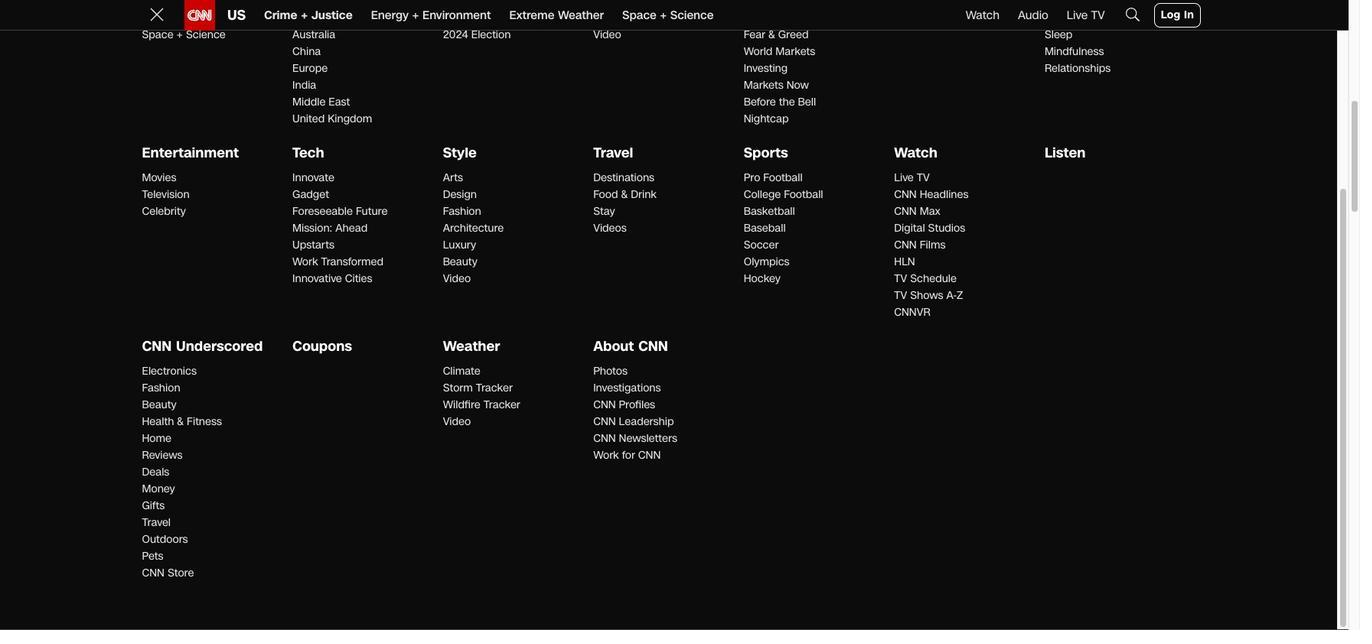Task type: locate. For each thing, give the bounding box(es) containing it.
gifts link
[[142, 499, 165, 514]]

1 horizontal spatial for
[[622, 449, 635, 463]]

1 vertical spatial fashion
[[142, 381, 180, 396]]

death penalty sought: racist buffalo shooting
[[681, 174, 894, 215]]

0 vertical spatial for
[[474, 108, 494, 129]]

0 horizontal spatial live tv link
[[894, 171, 930, 185]]

0 horizontal spatial weather
[[443, 337, 500, 357]]

live tv
[[1067, 8, 1105, 23]]

1 vertical spatial space + science
[[142, 28, 226, 42]]

fashion down design
[[443, 204, 481, 219]]

amid inside wwe founder vince mcmahon resigns amid allegations of sex trafficking
[[490, 227, 520, 245]]

1 vertical spatial travel
[[142, 516, 171, 531]]

home link
[[142, 432, 171, 446]]

0 horizontal spatial allegations
[[256, 163, 322, 181]]

tech
[[292, 143, 324, 163]]

2 vertical spatial &
[[177, 415, 184, 429]]

beauty down luxury link
[[443, 255, 478, 269]]

video inside style arts design fashion architecture luxury beauty video
[[443, 272, 471, 286]]

1 vertical spatial football
[[784, 188, 823, 202]]

0 horizontal spatial beauty link
[[142, 398, 177, 413]]

for right "trial"
[[474, 108, 494, 129]]

tracker up "wildfire tracker" link
[[476, 381, 513, 396]]

0 vertical spatial fashion link
[[443, 204, 481, 219]]

amid right style
[[496, 146, 526, 164]]

0 vertical spatial beauty
[[443, 255, 478, 269]]

watch up cnn headlines link
[[894, 143, 938, 163]]

trafficking inside wwe founder vince mcmahon resigns amid allegations of sex trafficking
[[256, 244, 318, 262]]

on inside police officer walks in on an armed robbery in progress. see what happens next
[[392, 390, 407, 408]]

0 vertical spatial amid
[[496, 146, 526, 164]]

fashion link down design
[[443, 204, 481, 219]]

tv
[[1091, 8, 1105, 23], [917, 171, 930, 185], [894, 272, 907, 286], [894, 289, 907, 303]]

0 vertical spatial trafficking
[[554, 146, 615, 164]]

about
[[593, 337, 634, 357]]

0 horizontal spatial sex
[[530, 146, 550, 164]]

nightcap link
[[744, 112, 789, 126]]

1 vertical spatial work
[[593, 449, 619, 463]]

digital
[[894, 221, 925, 236]]

wwe founder vince mcmahon resigns amid allegations of sex trafficking
[[256, 227, 628, 262]]

extreme weather link
[[509, 0, 604, 31]]

video inside weather climate storm tracker wildfire tracker video
[[443, 415, 471, 429]]

travel inside travel destinations food & drink stay videos
[[593, 143, 633, 163]]

0 horizontal spatial watch
[[894, 143, 938, 163]]

gadget link
[[292, 188, 329, 202]]

2024 election
[[443, 28, 511, 42]]

0 horizontal spatial work
[[292, 255, 318, 269]]

cnnvr link
[[894, 305, 931, 320]]

0 vertical spatial work
[[292, 255, 318, 269]]

amanpour dahlia scheindlin image
[[681, 233, 932, 374]]

0 horizontal spatial travel
[[142, 516, 171, 531]]

allegations inside vince mcmahon, wwe founder, resigns amid sex trafficking allegations
[[256, 163, 322, 181]]

cnn max link
[[894, 204, 941, 219]]

fashion inside the cnn underscored electronics fashion beauty health & fitness home reviews deals money gifts travel outdoors pets cnn store
[[142, 381, 180, 396]]

of right mother
[[206, 108, 221, 129]]

college
[[744, 188, 781, 202]]

live up sleep link
[[1067, 8, 1088, 23]]

travel down the gifts
[[142, 516, 171, 531]]

1 vertical spatial trafficking
[[256, 244, 318, 262]]

allegations left videos link
[[523, 227, 589, 245]]

cnn films link
[[894, 238, 946, 253]]

fear & greed link
[[744, 28, 809, 42]]

united kingdom link
[[292, 112, 372, 126]]

0 vertical spatial science
[[670, 8, 714, 23]]

tv up cnnvr
[[894, 289, 907, 303]]

coupons link
[[292, 337, 352, 357]]

sought:
[[791, 174, 847, 195]]

1 vertical spatial live tv link
[[894, 171, 930, 185]]

india link
[[292, 78, 316, 93]]

beauty link
[[443, 255, 478, 269], [142, 398, 177, 413]]

investing
[[744, 61, 788, 76]]

entertainment
[[142, 143, 239, 163]]

0 vertical spatial watch
[[966, 8, 1000, 23]]

travel inside the cnn underscored electronics fashion beauty health & fitness home reviews deals money gifts travel outdoors pets cnn store
[[142, 516, 171, 531]]

fairytale
[[950, 227, 1012, 248]]

mcmahon
[[380, 227, 439, 245]]

vince left the tech link at the top
[[256, 146, 290, 164]]

in
[[1184, 8, 1194, 22]]

1 vertical spatial live
[[894, 171, 914, 185]]

luxury
[[443, 238, 476, 253]]

0 vertical spatial resigns
[[449, 146, 492, 164]]

now
[[787, 78, 809, 93]]

& inside fear & greed world markets investing markets now before the bell nightcap
[[769, 28, 775, 42]]

europe
[[292, 61, 328, 76]]

travel up destinations link
[[593, 143, 633, 163]]

cnn down newsletters
[[638, 449, 661, 463]]

deals link
[[142, 465, 169, 480]]

resigns inside wwe founder vince mcmahon resigns amid allegations of sex trafficking
[[443, 227, 486, 245]]

& down destinations link
[[621, 188, 628, 202]]

1 vertical spatial allegations
[[523, 227, 589, 245]]

crime + justice
[[264, 8, 353, 23]]

resigns inside vince mcmahon, wwe founder, resigns amid sex trafficking allegations
[[449, 146, 492, 164]]

1 vertical spatial resigns
[[443, 227, 486, 245]]

golfer
[[950, 167, 995, 189]]

election
[[471, 28, 511, 42]]

1 vertical spatial for
[[622, 449, 635, 463]]

& right fear
[[769, 28, 775, 42]]

cnn headlines link
[[894, 188, 969, 202]]

climate
[[443, 364, 481, 379]]

vince mcmahon, wwe founder, resigns amid sex trafficking allegations link
[[247, 146, 671, 212]]

sex inside wwe founder vince mcmahon resigns amid allegations of sex trafficking
[[608, 227, 628, 245]]

wwe down the mother of michigan school shooter on trial for manslaughter
[[360, 146, 392, 164]]

fashion for underscored
[[142, 381, 180, 396]]

1 vertical spatial sex
[[608, 227, 628, 245]]

fashion inside style arts design fashion architecture luxury beauty video
[[443, 204, 481, 219]]

world markets link
[[744, 44, 816, 59]]

mission: ahead link
[[292, 221, 368, 236]]

fashion down electronics link
[[142, 381, 180, 396]]

extreme weather
[[509, 8, 604, 23]]

trafficking up food at the top left of page
[[554, 146, 615, 164]]

sex down manslaughter
[[530, 146, 550, 164]]

china link
[[292, 44, 321, 59]]

red river shooting screengrab image
[[950, 266, 1201, 407]]

0 vertical spatial wwe
[[360, 146, 392, 164]]

1 horizontal spatial science
[[670, 8, 714, 23]]

0 vertical spatial sex
[[530, 146, 550, 164]]

& inside the cnn underscored electronics fashion beauty health & fitness home reviews deals money gifts travel outdoors pets cnn store
[[177, 415, 184, 429]]

0 horizontal spatial live
[[894, 171, 914, 185]]

1 horizontal spatial vince
[[343, 227, 376, 245]]

sports link
[[744, 143, 788, 163]]

trafficking down mission:
[[256, 244, 318, 262]]

on left an
[[392, 390, 407, 408]]

fitness
[[187, 415, 222, 429]]

1 vertical spatial tracker
[[484, 398, 520, 413]]

0 horizontal spatial beauty
[[142, 398, 177, 413]]

australia
[[292, 28, 335, 42]]

2 horizontal spatial &
[[769, 28, 775, 42]]

weather link
[[443, 337, 500, 357]]

beauty inside the cnn underscored electronics fashion beauty health & fitness home reviews deals money gifts travel outdoors pets cnn store
[[142, 398, 177, 413]]

television
[[142, 188, 190, 202]]

markets down greed
[[776, 44, 816, 59]]

wwe
[[360, 146, 392, 164], [256, 227, 288, 245]]

tel aviv, israel - january 18:  protesters hold signs and photos of hostages as they are marching during a protest calling for a hostage deal on january 18, 2024 in tel aviv, israel. more than 100 israeli hostages, who were taken captive by palestinian militants during the oct. 7 attacks, remain in captivity in gaza, according to israeli authorities. earlier this week, a deal was struck to allow medicine to be brought to the hostages, in exchange for israel allowing more humanitarian aid to be permitted into gaza.  (photo by amir levy/getty images) image
[[148, 313, 247, 369]]

0 horizontal spatial wwe
[[256, 227, 288, 245]]

cnn store link
[[142, 567, 194, 581]]

trafficking
[[554, 146, 615, 164], [256, 244, 318, 262]]

cnn down pets
[[142, 567, 165, 581]]

amid
[[496, 146, 526, 164], [490, 227, 520, 245]]

live tv link up cnn headlines link
[[894, 171, 930, 185]]

cnn up cnn max link
[[894, 188, 917, 202]]

amid right luxury link
[[490, 227, 520, 245]]

beauty up health
[[142, 398, 177, 413]]

of
[[206, 108, 221, 129], [592, 227, 604, 245]]

work down cnn newsletters link
[[593, 449, 619, 463]]

fashion link down electronics link
[[142, 381, 180, 396]]

stay
[[593, 204, 615, 219]]

0 horizontal spatial space + science link
[[142, 28, 226, 42]]

0 horizontal spatial of
[[206, 108, 221, 129]]

space + science
[[622, 8, 714, 23], [142, 28, 226, 42]]

1 horizontal spatial travel link
[[593, 143, 633, 163]]

school
[[299, 108, 349, 129]]

tracker down storm tracker "link"
[[484, 398, 520, 413]]

markets down investing
[[744, 78, 784, 93]]

& right health
[[177, 415, 184, 429]]

0 horizontal spatial for
[[474, 108, 494, 129]]

1 vertical spatial beauty
[[142, 398, 177, 413]]

1 vertical spatial wwe
[[256, 227, 288, 245]]

1 vertical spatial of
[[592, 227, 604, 245]]

hadwin
[[1049, 167, 1105, 189]]

cnn leadership link
[[593, 415, 674, 429]]

vince up transformed
[[343, 227, 376, 245]]

weather right extreme
[[558, 8, 604, 23]]

exp tsr.todd.death.penalty.buffalo.racist.shooting_00014815.png image
[[681, 27, 932, 168]]

0 horizontal spatial in
[[377, 390, 388, 408]]

for inside about cnn photos investigations cnn profiles cnn leadership cnn newsletters work for cnn
[[622, 449, 635, 463]]

1 vertical spatial fashion link
[[142, 381, 180, 396]]

0 vertical spatial live
[[1067, 8, 1088, 23]]

tech innovate gadget foreseeable future mission: ahead upstarts work transformed innovative cities
[[292, 143, 388, 286]]

1 horizontal spatial sex
[[608, 227, 628, 245]]

amid for sex
[[496, 146, 526, 164]]

0 vertical spatial travel
[[593, 143, 633, 163]]

in right robbery
[[523, 390, 533, 408]]

cnn up electronics link
[[142, 337, 172, 357]]

cnn right about
[[638, 337, 668, 357]]

death penalty sought: racist buffalo shooting link
[[681, 174, 932, 215]]

log in
[[1161, 8, 1194, 22]]

0 vertical spatial watch link
[[966, 8, 1000, 23]]

food & drink link
[[593, 188, 657, 202]]

0 horizontal spatial fashion
[[142, 381, 180, 396]]

1 horizontal spatial travel
[[593, 143, 633, 163]]

storm tracker link
[[443, 381, 513, 396]]

0 vertical spatial fashion
[[443, 204, 481, 219]]

baseball
[[744, 221, 786, 236]]

beauty link up health
[[142, 398, 177, 413]]

studios
[[928, 221, 965, 236]]

on left "trial"
[[416, 108, 435, 129]]

0 horizontal spatial watch link
[[894, 143, 938, 163]]

celebrity link
[[142, 204, 186, 219]]

1 horizontal spatial allegations
[[523, 227, 589, 245]]

1 horizontal spatial weather
[[558, 8, 604, 23]]

0 horizontal spatial &
[[177, 415, 184, 429]]

beauty link down luxury link
[[443, 255, 478, 269]]

1 vertical spatial amid
[[490, 227, 520, 245]]

1 horizontal spatial watch
[[966, 8, 1000, 23]]

energy + environment link
[[371, 0, 491, 31]]

banko brown was fatally shot by a security guard at a walgreens store in san francisco on april 27. image
[[950, 491, 1201, 631]]

leadership
[[619, 415, 674, 429]]

for down cnn newsletters link
[[622, 449, 635, 463]]

of down stay link
[[592, 227, 604, 245]]

allegations up gadget "link"
[[256, 163, 322, 181]]

allegations inside wwe founder vince mcmahon resigns amid allegations of sex trafficking
[[523, 227, 589, 245]]

0 vertical spatial football
[[763, 171, 803, 185]]

0 vertical spatial weather
[[558, 8, 604, 23]]

cnn up work for cnn link
[[593, 432, 616, 446]]

watch link left audio
[[966, 8, 1000, 23]]

live tv link up sleep link
[[1067, 8, 1105, 23]]

canadian professional golfer adam hadwin, left, is stopped by a security guard while he tries to celebrates with nick taylor, of canada, after taylor won the canadian open golf tournament in toronto, sunday, june 11, 2023. (andrew lahodynskyj/the canadian press via ap) image
[[950, 21, 1201, 162]]

1 vertical spatial vince
[[343, 227, 376, 245]]

travel link up destinations link
[[593, 143, 633, 163]]

0 horizontal spatial space + science
[[142, 28, 226, 42]]

0 horizontal spatial on
[[392, 390, 407, 408]]

exp michigan school shooter mother areva martin intv 012803aseg2 cnni us_00013426.png image
[[148, 0, 662, 91]]

0 vertical spatial &
[[769, 28, 775, 42]]

1 horizontal spatial watch link
[[966, 8, 1000, 23]]

sleep
[[1045, 28, 1073, 42]]

travel link down the gifts
[[142, 516, 171, 531]]

amid inside vince mcmahon, wwe founder, resigns amid sex trafficking allegations
[[496, 146, 526, 164]]

1 horizontal spatial live tv link
[[1067, 8, 1105, 23]]

0 vertical spatial space
[[622, 8, 657, 23]]

cnn up 'digital'
[[894, 204, 917, 219]]

tv down hln link
[[894, 272, 907, 286]]

1 horizontal spatial of
[[592, 227, 604, 245]]

watch for watch
[[966, 8, 1000, 23]]

0 vertical spatial allegations
[[256, 163, 322, 181]]

+
[[301, 8, 308, 23], [412, 8, 419, 23], [660, 8, 667, 23], [177, 28, 183, 42]]

cnn underscored electronics fashion beauty health & fitness home reviews deals money gifts travel outdoors pets cnn store
[[142, 337, 263, 581]]

fashion link
[[443, 204, 481, 219], [142, 381, 180, 396]]

1 vertical spatial travel link
[[142, 516, 171, 531]]

shooting
[[738, 194, 804, 215]]

0 vertical spatial space + science
[[622, 8, 714, 23]]

watch left audio
[[966, 8, 1000, 23]]

destinations
[[593, 171, 655, 185]]

0 horizontal spatial space
[[142, 28, 174, 42]]

death
[[681, 174, 725, 195]]

live up cnn headlines link
[[894, 171, 914, 185]]

1 vertical spatial weather
[[443, 337, 500, 357]]

1 horizontal spatial wwe
[[360, 146, 392, 164]]

1 horizontal spatial trafficking
[[554, 146, 615, 164]]

weather up the climate 'link'
[[443, 337, 500, 357]]

wwe left mission:
[[256, 227, 288, 245]]

1 horizontal spatial in
[[523, 390, 533, 408]]

celebrity
[[142, 204, 186, 219]]

cnn up hln link
[[894, 238, 917, 253]]

0 horizontal spatial science
[[186, 28, 226, 42]]

watch link up cnn headlines link
[[894, 143, 938, 163]]

0 vertical spatial vince
[[256, 146, 290, 164]]

innovative
[[292, 272, 342, 286]]

work down 'upstarts' link
[[292, 255, 318, 269]]

energy
[[371, 8, 409, 23]]

1 horizontal spatial beauty
[[443, 255, 478, 269]]

films
[[920, 238, 946, 253]]

watch inside watch live tv cnn headlines cnn max digital studios cnn films hln tv schedule tv shows a-z cnnvr
[[894, 143, 938, 163]]

sex down stay link
[[608, 227, 628, 245]]

1 horizontal spatial on
[[416, 108, 435, 129]]

exp tsr.todd.alec.baldwin.charged_00003915.png image
[[148, 556, 247, 612]]

1 horizontal spatial &
[[621, 188, 628, 202]]

1 vertical spatial science
[[186, 28, 226, 42]]

canadian
[[1017, 227, 1088, 248]]

1 horizontal spatial fashion
[[443, 204, 481, 219]]

about cnn link
[[593, 337, 668, 357]]

bell
[[798, 95, 816, 109]]

in right walks
[[377, 390, 388, 408]]

listen
[[1045, 143, 1086, 163]]



Task type: describe. For each thing, give the bounding box(es) containing it.
sports
[[744, 143, 788, 163]]

+ inside the crime + justice link
[[301, 8, 308, 23]]

open
[[1092, 227, 1132, 248]]

wwe inside vince mcmahon, wwe founder, resigns amid sex trafficking allegations
[[360, 146, 392, 164]]

work inside tech innovate gadget foreseeable future mission: ahead upstarts work transformed innovative cities
[[292, 255, 318, 269]]

work inside about cnn photos investigations cnn profiles cnn leadership cnn newsletters work for cnn
[[593, 449, 619, 463]]

audio link
[[1018, 8, 1049, 23]]

electronics link
[[142, 364, 197, 379]]

1 in from the left
[[377, 390, 388, 408]]

close menu icon image
[[148, 5, 166, 23]]

health & fitness link
[[142, 415, 222, 429]]

an
[[411, 390, 426, 408]]

mistakenly
[[1110, 167, 1192, 189]]

robbery
[[472, 390, 519, 408]]

baseball link
[[744, 221, 786, 236]]

greed
[[778, 28, 809, 42]]

extreme
[[509, 8, 555, 23]]

trafficking inside vince mcmahon, wwe founder, resigns amid sex trafficking allegations
[[554, 146, 615, 164]]

1 horizontal spatial fashion link
[[443, 204, 481, 219]]

of inside wwe founder vince mcmahon resigns amid allegations of sex trafficking
[[592, 227, 604, 245]]

coupons
[[292, 337, 352, 357]]

cnn down the investigations
[[593, 398, 616, 413]]

mother of michigan school shooter on trial for manslaughter
[[148, 108, 602, 129]]

cnn newsletters link
[[593, 432, 677, 446]]

taylor's
[[1078, 207, 1136, 229]]

a-
[[947, 289, 957, 303]]

0 vertical spatial on
[[416, 108, 435, 129]]

by
[[1008, 187, 1026, 209]]

watch for watch live tv cnn headlines cnn max digital studios cnn films hln tv schedule tv shows a-z cnnvr
[[894, 143, 938, 163]]

0 vertical spatial of
[[206, 108, 221, 129]]

resigns for founder,
[[449, 146, 492, 164]]

wildfire
[[443, 398, 481, 413]]

ahead
[[335, 221, 368, 236]]

soccer
[[744, 238, 779, 253]]

vince inside vince mcmahon, wwe founder, resigns amid sex trafficking allegations
[[256, 146, 290, 164]]

united
[[292, 112, 325, 126]]

hln link
[[894, 255, 915, 269]]

mother
[[148, 108, 202, 129]]

underscored
[[176, 337, 263, 357]]

fashion for arts
[[443, 204, 481, 219]]

foreseeable future link
[[292, 204, 388, 219]]

0 horizontal spatial fashion link
[[142, 381, 180, 396]]

attempted armed robbery foiled police officer affil vpx_00004026.png image
[[148, 394, 247, 450]]

0 horizontal spatial travel link
[[142, 516, 171, 531]]

relationships
[[1045, 61, 1111, 76]]

1 vertical spatial watch link
[[894, 143, 938, 163]]

shooter
[[354, 108, 411, 129]]

sports pro football college football basketball baseball soccer olympics hockey
[[744, 143, 823, 286]]

vince inside wwe founder vince mcmahon resigns amid allegations of sex trafficking
[[343, 227, 376, 245]]

europe link
[[292, 61, 328, 76]]

architecture
[[443, 221, 504, 236]]

watch live tv cnn headlines cnn max digital studios cnn films hln tv schedule tv shows a-z cnnvr
[[894, 143, 969, 320]]

& inside travel destinations food & drink stay videos
[[621, 188, 628, 202]]

1 horizontal spatial live
[[1067, 8, 1088, 23]]

style arts design fashion architecture luxury beauty video
[[443, 143, 504, 286]]

cities
[[345, 272, 372, 286]]

audio
[[1018, 8, 1049, 23]]

amid for allegations
[[490, 227, 520, 245]]

log in link
[[1154, 3, 1201, 28]]

investing link
[[744, 61, 788, 76]]

wwe founder vince mcmahon resigns amid allegations of sex trafficking link
[[247, 227, 671, 293]]

style
[[443, 143, 477, 163]]

schedule
[[910, 272, 957, 286]]

2024
[[443, 28, 468, 42]]

penalty
[[730, 174, 786, 195]]

nightcap
[[744, 112, 789, 126]]

1 horizontal spatial space + science link
[[622, 0, 714, 31]]

0 vertical spatial tracker
[[476, 381, 513, 396]]

work for cnn link
[[593, 449, 661, 463]]

china
[[292, 44, 321, 59]]

see
[[597, 390, 620, 408]]

mcmahon,
[[294, 146, 356, 164]]

tech link
[[292, 143, 324, 163]]

1 vertical spatial space
[[142, 28, 174, 42]]

mother of michigan school shooter on trial for manslaughter link
[[148, 108, 662, 129]]

2024 election link
[[443, 28, 511, 42]]

mission:
[[292, 221, 332, 236]]

reviews link
[[142, 449, 183, 463]]

nick
[[1040, 207, 1073, 229]]

money
[[142, 482, 175, 497]]

investigations
[[593, 381, 661, 396]]

live inside watch live tv cnn headlines cnn max digital studios cnn films hln tv schedule tv shows a-z cnnvr
[[894, 171, 914, 185]]

outdoors link
[[142, 533, 188, 547]]

television link
[[142, 188, 190, 202]]

walks
[[339, 390, 373, 408]]

tv shows a-z link
[[894, 289, 963, 303]]

founder,
[[396, 146, 445, 164]]

tv left search icon
[[1091, 8, 1105, 23]]

1 horizontal spatial space
[[622, 8, 657, 23]]

india
[[292, 78, 316, 93]]

mindfulness link
[[1045, 44, 1104, 59]]

work transformed link
[[292, 255, 383, 269]]

manslaughter
[[499, 108, 602, 129]]

molly darnell witness michigan trial2 image
[[148, 475, 247, 531]]

arts link
[[443, 171, 463, 185]]

wwe chairman and ceo vince mcmahon speaks at a news conference in las vegas on january 8, 2014. image
[[148, 150, 247, 206]]

us
[[227, 5, 246, 25]]

us link
[[215, 0, 246, 31]]

sex inside vince mcmahon, wwe founder, resigns amid sex trafficking allegations
[[530, 146, 550, 164]]

buffalo
[[681, 194, 734, 215]]

pets link
[[142, 550, 163, 564]]

1 horizontal spatial space + science
[[622, 8, 714, 23]]

reviews
[[142, 449, 183, 463]]

hockey
[[744, 272, 781, 286]]

0 vertical spatial beauty link
[[443, 255, 478, 269]]

0 vertical spatial live tv link
[[1067, 8, 1105, 23]]

progress.
[[537, 390, 593, 408]]

wwe inside wwe founder vince mcmahon resigns amid allegations of sex trafficking
[[256, 227, 288, 245]]

before
[[744, 95, 776, 109]]

+ inside the energy + environment link
[[412, 8, 419, 23]]

search icon image
[[1124, 5, 1142, 23]]

hockey link
[[744, 272, 781, 286]]

newsletters
[[619, 432, 677, 446]]

resigns for mcmahon
[[443, 227, 486, 245]]

1 vertical spatial markets
[[744, 78, 784, 93]]

tv up cnn headlines link
[[917, 171, 930, 185]]

college football link
[[744, 188, 823, 202]]

2 in from the left
[[523, 390, 533, 408]]

photos link
[[593, 364, 628, 379]]

climate link
[[443, 364, 481, 379]]

australia link
[[292, 28, 335, 42]]

olympics link
[[744, 255, 790, 269]]

beauty inside style arts design fashion architecture luxury beauty video
[[443, 255, 478, 269]]

gifts
[[142, 499, 165, 514]]

fear
[[744, 28, 766, 42]]

basketball
[[744, 204, 795, 219]]

cnn down 'see'
[[593, 415, 616, 429]]

0 vertical spatial markets
[[776, 44, 816, 59]]

officer
[[296, 390, 335, 408]]

weather inside weather climate storm tracker wildfire tracker video
[[443, 337, 500, 357]]

headlines
[[920, 188, 969, 202]]



Task type: vqa. For each thing, say whether or not it's contained in the screenshot.


